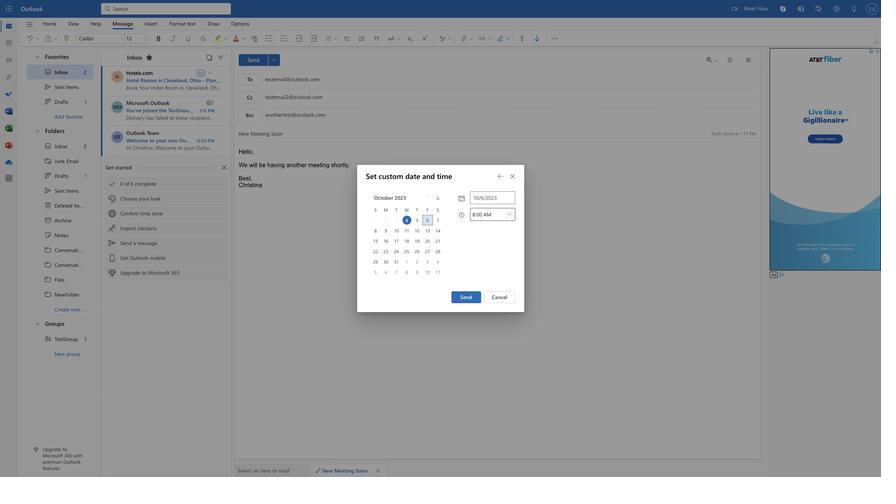 Task type: vqa. For each thing, say whether or not it's contained in the screenshot.


Task type: describe. For each thing, give the bounding box(es) containing it.
 for basic text group
[[120, 36, 124, 41]]

4 button inside "cell"
[[402, 216, 411, 225]]

28
[[436, 249, 440, 255]]

1 vertical spatial ad
[[772, 273, 776, 278]]

set custom date and time document
[[0, 0, 881, 478]]

junk
[[55, 158, 65, 165]]

t for tuesday element
[[395, 207, 398, 213]]

 inside tree
[[44, 187, 52, 195]]

 archive
[[44, 217, 71, 224]]

cancel button
[[484, 292, 515, 304]]

favorites tree
[[27, 47, 94, 124]]

set
[[366, 171, 377, 181]]

select an item to read button
[[234, 464, 309, 478]]

hotels.com image
[[111, 71, 123, 83]]

you've joined the testgroup group
[[126, 107, 208, 114]]

6,
[[366, 209, 369, 216]]

calendar image
[[5, 40, 13, 47]]

Select a conversation checkbox
[[111, 101, 126, 113]]

add favorite tree item
[[27, 109, 94, 124]]

cell inside selected date october 6, 2023, today's date october 4, 2023 group
[[422, 215, 433, 226]]

tab list inside set custom date and time application
[[37, 18, 255, 29]]

1  tree item from the top
[[27, 243, 103, 258]]

more apps image
[[5, 175, 13, 183]]

excel image
[[5, 125, 13, 133]]

1 vertical spatial 10
[[425, 270, 430, 275]]

draw
[[208, 20, 220, 27]]

meet now
[[744, 5, 768, 12]]

0 horizontal spatial 11
[[404, 228, 409, 234]]

home
[[43, 20, 56, 27]]

word image
[[5, 108, 13, 115]]

12
[[415, 228, 420, 234]]

thursday element
[[412, 205, 422, 215]]

1 horizontal spatial 4 button
[[433, 258, 442, 267]]


[[108, 270, 116, 277]]

 button
[[495, 171, 507, 183]]

microsoft outlook image
[[111, 101, 123, 113]]

outlook.com
[[179, 137, 210, 144]]

1:12 pm
[[200, 108, 215, 114]]

outlook down send a message
[[130, 255, 148, 262]]

decrease indent image
[[295, 35, 310, 42]]

set custom date and time application
[[0, 0, 881, 478]]

13
[[425, 228, 430, 234]]

mail image
[[5, 23, 13, 30]]


[[44, 232, 52, 239]]

selected
[[366, 188, 385, 195]]

 button for groups
[[31, 317, 43, 331]]

an
[[253, 468, 259, 475]]

joined
[[143, 107, 158, 114]]


[[206, 100, 214, 107]]

inbox inside inbox 
[[127, 53, 142, 61]]

team
[[147, 130, 159, 137]]

8 for 8 "button" to the bottom
[[406, 270, 408, 275]]

insert
[[145, 20, 158, 27]]

set your advertising preferences image
[[779, 272, 785, 278]]

s for the saturday element
[[437, 207, 439, 213]]

reading pane main content
[[231, 46, 768, 478]]

best, christina
[[239, 176, 262, 189]]

send button
[[451, 292, 481, 304]]

clipboard group
[[23, 31, 74, 46]]

include group
[[457, 31, 511, 46]]

 button for folders
[[31, 124, 43, 138]]

 for  conversation history
[[44, 247, 52, 254]]

1 horizontal spatial 9
[[416, 270, 418, 275]]

archive
[[55, 217, 71, 224]]

 conversation history
[[44, 247, 103, 254]]

4 inside "cell"
[[405, 218, 408, 224]]

a
[[133, 240, 136, 247]]

 button
[[741, 54, 756, 66]]

at
[[735, 131, 739, 136]]

folders tree item
[[27, 124, 94, 139]]

 for  files
[[44, 276, 52, 284]]

increase indent image
[[310, 35, 325, 42]]

new inside reading pane "main content"
[[322, 468, 333, 475]]

outlook team image
[[111, 131, 123, 143]]


[[459, 212, 465, 218]]

choose
[[120, 195, 137, 202]]

0 vertical spatial 5
[[416, 218, 418, 224]]

2  tree item from the top
[[27, 139, 94, 154]]

select an item to read
[[238, 468, 289, 475]]

view
[[68, 20, 79, 27]]

options button
[[226, 18, 255, 29]]

3
[[426, 259, 429, 265]]

15
[[373, 238, 378, 244]]

8 for top 8 "button"
[[374, 228, 377, 234]]


[[507, 212, 512, 217]]

outlook up "the"
[[150, 100, 169, 107]]

testemail@outlook.com
[[265, 76, 320, 83]]

4  tree item from the top
[[27, 287, 94, 302]]

 button
[[354, 33, 369, 45]]

1 horizontal spatial 9 button
[[413, 268, 422, 277]]

 button
[[151, 33, 166, 45]]

 testgroup
[[44, 336, 78, 343]]

favorites tree item
[[27, 50, 94, 65]]

left-rail-appbar navigation
[[1, 18, 16, 172]]

0 vertical spatial 9
[[385, 228, 387, 234]]


[[108, 195, 116, 203]]

create new folder
[[55, 306, 95, 313]]

set custom date and time heading
[[357, 165, 524, 189]]

bullets image
[[265, 35, 280, 42]]

0 vertical spatial 5 button
[[413, 216, 422, 225]]

read
[[279, 468, 289, 475]]

1 inside favorites tree
[[85, 98, 87, 105]]

get outlook mobile
[[120, 255, 166, 262]]

sent inside favorites tree
[[55, 83, 65, 90]]

 button
[[339, 33, 354, 45]]

outlook inside upgrade to microsoft 365 with premium outlook features
[[63, 459, 80, 466]]

 tree item for 
[[27, 94, 94, 109]]

to do image
[[5, 91, 13, 98]]

time inside message list no conversations selected list box
[[140, 210, 150, 217]]

upgrade to microsoft 365 with premium outlook features
[[43, 447, 82, 472]]

folders
[[45, 127, 65, 135]]

 left the 
[[143, 36, 147, 41]]

2 for second  tree item
[[84, 143, 87, 150]]

3  tree item from the top
[[27, 273, 94, 287]]

zone
[[152, 210, 163, 217]]

sent inside tree
[[55, 187, 65, 194]]

testgroup inside message list no conversations selected list box
[[168, 107, 192, 114]]

Cc text field
[[265, 94, 756, 102]]

 inside reading pane "main content"
[[375, 469, 381, 474]]

4 cell
[[402, 215, 412, 226]]

selected date october 6, 2023, today's date october 4, 2023 group
[[366, 188, 448, 286]]

send for send a message
[[120, 240, 132, 247]]

1 vertical spatial 10 button
[[423, 268, 432, 277]]

of
[[125, 180, 129, 188]]

saturday element
[[433, 205, 443, 215]]

message
[[113, 20, 133, 27]]

 button
[[515, 33, 529, 45]]

12:53
[[196, 138, 207, 144]]

inbox 
[[127, 53, 153, 61]]

 drafts for 
[[44, 98, 68, 105]]

message button
[[107, 18, 139, 29]]

0 horizontal spatial 5
[[374, 270, 377, 275]]


[[533, 35, 541, 42]]

 tree item for 
[[27, 169, 94, 183]]

 button
[[143, 52, 155, 63]]

mo
[[113, 104, 122, 111]]

16
[[384, 238, 388, 244]]

 for 
[[727, 57, 733, 63]]

0 vertical spatial  button
[[507, 171, 519, 183]]

tags group
[[515, 31, 544, 45]]

 for 
[[44, 172, 52, 180]]

upgrade for upgrade to microsoft 365 with premium outlook features
[[43, 447, 61, 453]]

select
[[238, 468, 252, 475]]

hello,
[[239, 149, 254, 155]]

26
[[415, 249, 420, 255]]

Message body, press Alt+F10 to exit text field
[[239, 149, 756, 252]]

0 vertical spatial 11 button
[[402, 226, 411, 235]]

look
[[151, 195, 161, 202]]


[[222, 166, 226, 170]]

 for  newfolder
[[44, 291, 52, 299]]

to for upgrade to microsoft 365 with premium outlook features
[[63, 447, 67, 453]]


[[25, 21, 33, 28]]

 button
[[166, 33, 181, 45]]

premium
[[43, 459, 62, 466]]


[[707, 57, 713, 63]]

monday element
[[381, 205, 391, 215]]

group inside 'tree item'
[[66, 351, 80, 358]]

s for sunday element
[[374, 207, 377, 213]]

23
[[384, 249, 388, 255]]

cc button
[[238, 92, 261, 104]]

Select a date text field
[[470, 192, 515, 204]]

2023 inside button
[[395, 195, 406, 202]]

 inside favorites tree
[[44, 83, 52, 91]]

0 vertical spatial 7 button
[[433, 216, 442, 225]]

26 button
[[413, 247, 422, 256]]

0 vertical spatial 10 button
[[392, 226, 401, 235]]

2  tree item from the top
[[27, 258, 94, 273]]

items inside  deleted items
[[74, 202, 86, 209]]

0 horizontal spatial 5 button
[[371, 268, 380, 277]]

 button
[[196, 33, 211, 45]]

pm for you've joined the testgroup group
[[208, 108, 215, 114]]


[[44, 336, 52, 343]]

testemail2@outlook.com
[[265, 94, 323, 101]]


[[170, 35, 177, 42]]

 button
[[247, 33, 262, 45]]

message list section
[[101, 48, 281, 477]]

 files
[[44, 276, 65, 284]]

numbering image
[[280, 35, 295, 42]]

new inside tree item
[[71, 306, 80, 313]]


[[63, 35, 70, 42]]

1 vertical spatial items
[[66, 187, 79, 194]]

0 horizontal spatial 7 button
[[392, 268, 401, 277]]

1 vertical spatial 8 button
[[402, 268, 411, 277]]

30
[[384, 259, 388, 265]]

inbox for 1st  tree item from the top
[[55, 69, 68, 76]]

draft
[[711, 131, 721, 136]]

 button down the message button
[[119, 33, 125, 44]]

19
[[415, 238, 420, 244]]

6 inside message list no conversations selected list box
[[131, 180, 133, 188]]

october inside button
[[374, 195, 393, 202]]

inbox heading
[[117, 49, 155, 66]]



Task type: locate. For each thing, give the bounding box(es) containing it.
1 vertical spatial 7
[[395, 270, 398, 275]]

testgroup up new group
[[55, 336, 78, 343]]

1 vertical spatial  sent items
[[44, 187, 79, 195]]

drafts for 
[[55, 98, 68, 105]]

ad inside message list no conversations selected list box
[[199, 70, 203, 76]]

 down 
[[44, 172, 52, 180]]

outlook banner
[[0, 0, 881, 18]]


[[155, 35, 162, 42]]

0 horizontal spatial s
[[374, 207, 377, 213]]

 tree item
[[27, 228, 94, 243]]

 tree item
[[27, 154, 94, 169]]

0 horizontal spatial group
[[66, 351, 80, 358]]

 button inside folders "tree item"
[[31, 124, 43, 138]]


[[727, 57, 733, 63], [44, 202, 52, 209]]

ohio
[[190, 77, 201, 84]]

1 vertical spatial drafts
[[55, 172, 68, 180]]


[[44, 83, 52, 91], [44, 187, 52, 195]]

sent up the add
[[55, 83, 65, 90]]

0 vertical spatial 
[[44, 83, 52, 91]]

0 horizontal spatial 4
[[405, 218, 408, 224]]

to left with
[[63, 447, 67, 453]]

new
[[168, 137, 178, 144], [71, 306, 80, 313]]

2  from the top
[[44, 261, 52, 269]]

microsoft up you've
[[126, 100, 149, 107]]

7 button down 31 'button'
[[392, 268, 401, 277]]

1 vertical spatial 11 button
[[433, 268, 442, 277]]

superscript image
[[421, 35, 436, 42]]

 for second  tree item
[[44, 143, 52, 150]]

2  sent items from the top
[[44, 187, 79, 195]]

tree
[[27, 139, 103, 317]]

2  from the top
[[44, 187, 52, 195]]

time right and at the left
[[437, 171, 452, 181]]

 drafts up the add
[[44, 98, 68, 105]]

 tree item up files
[[27, 258, 94, 273]]

get for get started
[[105, 164, 114, 171]]

drafts inside tree
[[55, 172, 68, 180]]

inbox left 
[[127, 53, 142, 61]]

1  from the top
[[44, 98, 52, 105]]

0 horizontal spatial testgroup
[[55, 336, 78, 343]]

inbox inside favorites tree
[[55, 69, 68, 76]]

5 button left 6 button
[[371, 268, 380, 277]]

29
[[373, 259, 378, 265]]

to for welcome to your new outlook.com account
[[150, 137, 155, 144]]

2023
[[395, 195, 406, 202], [366, 216, 377, 224]]

pm for welcome to your new outlook.com account
[[208, 138, 215, 144]]

new inside 'tree item'
[[55, 351, 65, 358]]

upgrade inside message list no conversations selected list box
[[120, 270, 140, 277]]


[[316, 469, 321, 474]]

view button
[[62, 18, 85, 29]]

 up the  tree item
[[44, 187, 52, 195]]

2 for 1st  tree item from the top
[[84, 69, 87, 76]]

pm down 
[[208, 108, 215, 114]]

10 button up 17
[[392, 226, 401, 235]]

1 vertical spatial 8
[[406, 270, 408, 275]]

1 right 31 'button'
[[406, 259, 408, 265]]

1 horizontal spatial your
[[156, 137, 167, 144]]

add
[[55, 113, 64, 120]]

inbox for second  tree item
[[55, 143, 67, 150]]

 tree item
[[27, 94, 94, 109], [27, 169, 94, 183]]

12 button
[[413, 226, 422, 235]]

2 right '1' button
[[416, 259, 418, 265]]

Select a conversation checkbox
[[111, 131, 126, 143]]


[[146, 54, 153, 61]]

 tree item up deleted in the top left of the page
[[27, 183, 94, 198]]

5 button
[[413, 216, 422, 225], [371, 268, 380, 277]]

1 horizontal spatial t
[[416, 207, 418, 213]]

1 horizontal spatial 6
[[385, 270, 387, 275]]

Add a subject text field
[[234, 128, 705, 140]]

1 vertical spatial 5
[[374, 270, 377, 275]]

upgrade
[[120, 270, 140, 277], [43, 447, 61, 453]]

 right the soon at the bottom of the page
[[375, 469, 381, 474]]

 inside the  
[[714, 59, 718, 63]]

files image
[[5, 74, 13, 81]]

2 sent from the top
[[55, 187, 65, 194]]

0 vertical spatial  tree item
[[27, 94, 94, 109]]

1 horizontal spatial 11 button
[[433, 268, 442, 277]]

7 down 31 'button'
[[395, 270, 398, 275]]

1 button
[[402, 258, 411, 267]]

sent up the  tree item
[[55, 187, 65, 194]]

set custom date and time dialog
[[0, 0, 881, 478]]

be
[[259, 162, 266, 169]]

1 s from the left
[[374, 207, 377, 213]]

2 t from the left
[[416, 207, 418, 213]]

tree containing 
[[27, 139, 103, 317]]

11
[[404, 228, 409, 234], [436, 270, 440, 275]]

0 vertical spatial  inbox
[[44, 68, 68, 76]]

october inside "selected date october 6, 2023"
[[366, 202, 384, 209]]

upgrade right ""
[[120, 270, 140, 277]]

2  tree item from the top
[[27, 169, 94, 183]]

1 horizontal spatial 
[[510, 174, 516, 180]]

time left zone
[[140, 210, 150, 217]]

1 vertical spatial inbox
[[55, 69, 68, 76]]

0 horizontal spatial 10
[[394, 228, 399, 234]]

 inside folders "tree item"
[[35, 128, 40, 134]]

 inside tree
[[44, 143, 52, 150]]

0 vertical spatial microsoft
[[126, 100, 149, 107]]

drafts
[[55, 98, 68, 105], [55, 172, 68, 180]]

to inside button
[[272, 468, 277, 475]]

11 down 4 "cell"
[[404, 228, 409, 234]]

upgrade up premium
[[43, 447, 61, 453]]

4 button right the 3 in the left bottom of the page
[[433, 258, 442, 267]]

1  from the top
[[44, 83, 52, 91]]

 tree item down notes on the left of the page
[[27, 243, 103, 258]]


[[44, 98, 52, 105], [44, 172, 52, 180]]

 inbox inside tree
[[44, 143, 67, 150]]

9 down 2 button
[[416, 270, 418, 275]]

friday element
[[422, 205, 433, 215]]

 for folders "tree item"
[[35, 128, 40, 134]]

0 vertical spatial october
[[374, 195, 393, 202]]

1 horizontal spatial 2023
[[395, 195, 406, 202]]

5 button up 12 button
[[413, 216, 422, 225]]


[[120, 36, 124, 41], [143, 36, 147, 41], [35, 54, 40, 60], [714, 59, 718, 63], [35, 128, 40, 134], [35, 321, 40, 327]]

 button right the soon at the bottom of the page
[[373, 466, 383, 477]]

new inside message list no conversations selected list box
[[168, 137, 178, 144]]

1  from the top
[[44, 68, 52, 76]]

6 button
[[382, 268, 390, 277]]

7 for left '7' button
[[395, 270, 398, 275]]

10 down "3" button
[[425, 270, 430, 275]]

 inside favorites tree item
[[35, 54, 40, 60]]

 drafts for 
[[44, 172, 68, 180]]

 button
[[529, 33, 544, 45]]

2 vertical spatial 2
[[416, 259, 418, 265]]

 tree item up junk
[[27, 139, 94, 154]]

 sent items inside tree
[[44, 187, 79, 195]]

outlook up the welcome
[[126, 130, 145, 137]]

microsoft up features
[[43, 453, 63, 459]]

9 up 16 button
[[385, 228, 387, 234]]

testgroup inside  testgroup
[[55, 336, 78, 343]]

7 up 14 button
[[437, 218, 439, 224]]

 left files
[[44, 276, 52, 284]]

pm right 1:11
[[749, 131, 756, 136]]

0 vertical spatial 2
[[84, 69, 87, 76]]

bcc
[[246, 112, 254, 119]]

favorites
[[45, 53, 69, 61]]

6 right "of"
[[131, 180, 133, 188]]

0 vertical spatial 10
[[394, 228, 399, 234]]

your
[[156, 137, 167, 144], [139, 195, 149, 202]]

 tree item
[[27, 79, 94, 94], [27, 183, 94, 198]]

wednesday element
[[402, 205, 412, 215]]

microsoft for upgrade to microsoft 365 with premium outlook features
[[43, 453, 63, 459]]

0 vertical spatial 8 button
[[371, 226, 380, 235]]

1 vertical spatial sent
[[55, 187, 65, 194]]

0 vertical spatial upgrade
[[120, 270, 140, 277]]

 tree item
[[27, 243, 103, 258], [27, 258, 94, 273], [27, 273, 94, 287], [27, 287, 94, 302]]

1 vertical spatial upgrade
[[43, 447, 61, 453]]

 tree item
[[27, 65, 94, 79], [27, 139, 94, 154]]

1 horizontal spatial 8 button
[[402, 268, 411, 277]]

send inside button
[[460, 294, 472, 301]]

ot
[[114, 134, 121, 141]]

To text field
[[265, 76, 757, 84]]

 newfolder
[[44, 291, 79, 299]]

 tree item up  newfolder
[[27, 273, 94, 287]]

will
[[249, 162, 257, 169]]

1 vertical spatial  inbox
[[44, 143, 67, 150]]

14 button
[[433, 226, 442, 235]]

1 horizontal spatial send
[[460, 294, 472, 301]]


[[108, 255, 116, 262]]

ad left set your advertising preferences icon
[[772, 273, 776, 278]]

t right "wednesday" element on the top of page
[[416, 207, 418, 213]]

 inside groups "tree item"
[[35, 321, 40, 327]]

0 horizontal spatial 11 button
[[402, 226, 411, 235]]

to down team
[[150, 137, 155, 144]]

inbox up the ' junk email' in the top of the page
[[55, 143, 67, 150]]

 down  in the left of the page
[[44, 247, 52, 254]]

 notes
[[44, 232, 68, 239]]

6 inside button
[[385, 270, 387, 275]]

 inside button
[[727, 57, 733, 63]]

 new meeting soon
[[316, 468, 368, 475]]

2 inside tree
[[84, 143, 87, 150]]

1 horizontal spatial new
[[168, 137, 178, 144]]

groups
[[45, 320, 64, 328]]

 for 
[[44, 261, 52, 269]]

drafts up add favorite tree item
[[55, 98, 68, 105]]

 tree item
[[27, 332, 94, 347]]

0 horizontal spatial 10 button
[[392, 226, 401, 235]]

 button inside groups "tree item"
[[31, 317, 43, 331]]

tab list
[[37, 18, 255, 29]]

1 drafts from the top
[[55, 98, 68, 105]]

0 horizontal spatial time
[[140, 210, 150, 217]]

0 horizontal spatial date
[[366, 195, 376, 202]]

0 of 6 complete
[[120, 180, 156, 188]]

10 button down "3" button
[[423, 268, 432, 277]]

 inside tree
[[44, 172, 52, 180]]

items
[[66, 83, 79, 90], [66, 187, 79, 194], [74, 202, 86, 209]]

 left folders
[[35, 128, 40, 134]]

 button left folders
[[31, 124, 43, 138]]

tuesday element
[[391, 205, 402, 215]]

0 horizontal spatial 7
[[395, 270, 398, 275]]

28 button
[[433, 247, 442, 256]]

 right the  
[[727, 57, 733, 63]]

 up 
[[44, 143, 52, 150]]

0 horizontal spatial 9 button
[[382, 226, 390, 235]]

date left and at the left
[[405, 171, 420, 181]]

1 vertical spatial 7 button
[[392, 268, 401, 277]]

365 inside upgrade to microsoft 365 with premium outlook features
[[64, 453, 72, 459]]

1 inside button
[[406, 259, 408, 265]]

1 vertical spatial 6
[[385, 270, 387, 275]]

0 vertical spatial time
[[437, 171, 452, 181]]

cancel
[[492, 294, 507, 301]]


[[518, 35, 526, 42]]

t right the monday element
[[395, 207, 398, 213]]

 up 
[[44, 202, 52, 209]]

message list no conversations selected list box
[[101, 66, 281, 477]]

send left cancel
[[460, 294, 472, 301]]

 for 
[[44, 98, 52, 105]]

2 inside button
[[416, 259, 418, 265]]

new down  tree item
[[55, 351, 65, 358]]

1  tree item from the top
[[27, 94, 94, 109]]

2  drafts from the top
[[44, 172, 68, 180]]

 button inside favorites tree item
[[31, 50, 43, 63]]

1 vertical spatial 365
[[64, 453, 72, 459]]

1 horizontal spatial new
[[322, 468, 333, 475]]

mobile
[[150, 255, 166, 262]]

group inside message list no conversations selected list box
[[194, 107, 208, 114]]

onedrive image
[[5, 159, 13, 167]]

people image
[[5, 57, 13, 64]]

send left a
[[120, 240, 132, 247]]

outlook link
[[21, 0, 43, 18]]

0 vertical spatial group
[[194, 107, 208, 114]]

1  tree item from the top
[[27, 65, 94, 79]]

in
[[158, 77, 163, 84]]

drafts for 
[[55, 172, 68, 180]]

 down favorites
[[44, 83, 52, 91]]

1 t from the left
[[395, 207, 398, 213]]

to down get outlook mobile
[[142, 270, 146, 277]]

1  inbox from the top
[[44, 68, 68, 76]]

soon
[[356, 468, 368, 475]]

8 button up 15 button
[[371, 226, 380, 235]]

Bcc text field
[[265, 111, 756, 120]]

 tree item
[[27, 198, 94, 213]]

2  from the top
[[44, 172, 52, 180]]

 button for favorites
[[31, 50, 43, 63]]

new right 
[[322, 468, 333, 475]]

 tree item
[[27, 213, 94, 228]]

1  drafts from the top
[[44, 98, 68, 105]]

0 vertical spatial 365
[[171, 270, 179, 277]]

items up  deleted items
[[66, 187, 79, 194]]

0 vertical spatial get
[[105, 164, 114, 171]]

29 button
[[371, 258, 380, 267]]

2 down favorites tree item
[[84, 69, 87, 76]]

 for groups "tree item"
[[35, 321, 40, 327]]

1 vertical spatial 9
[[416, 270, 418, 275]]

1 vertical spatial  tree item
[[27, 183, 94, 198]]

10 button
[[392, 226, 401, 235], [423, 268, 432, 277]]

0 vertical spatial 11
[[404, 228, 409, 234]]

1 horizontal spatial  button
[[507, 171, 519, 183]]

5 up 12 button
[[416, 218, 418, 224]]

sunday element
[[370, 205, 381, 215]]

 button
[[181, 33, 196, 45]]

3  from the top
[[44, 276, 52, 284]]

1 vertical spatial microsoft
[[148, 270, 170, 277]]

0 horizontal spatial ad
[[199, 70, 203, 76]]

2 button
[[413, 258, 422, 267]]

pm right the 12:53
[[208, 138, 215, 144]]

 button
[[119, 33, 125, 44], [142, 33, 148, 44], [31, 50, 43, 63], [31, 124, 43, 138], [31, 317, 43, 331]]

premium features image
[[33, 448, 39, 453]]

365 for upgrade to microsoft 365
[[171, 270, 179, 277]]

17
[[394, 238, 399, 244]]

powerpoint image
[[5, 142, 13, 150]]

 sent items up the  tree item
[[44, 187, 79, 195]]

1 inside tree
[[85, 172, 87, 180]]

2 vertical spatial microsoft
[[43, 453, 63, 459]]

0 horizontal spatial send
[[120, 240, 132, 247]]

11 down 28
[[436, 270, 440, 275]]

 for  deleted items
[[44, 202, 52, 209]]

7 for top '7' button
[[437, 218, 439, 224]]

drafts inside favorites tree
[[55, 98, 68, 105]]

365 for upgrade to microsoft 365 with premium outlook features
[[64, 453, 72, 459]]

h
[[115, 73, 119, 80]]

0 vertical spatial testgroup
[[168, 107, 192, 114]]

8 up 15 button
[[374, 228, 377, 234]]

1 horizontal spatial group
[[194, 107, 208, 114]]

0 vertical spatial ad
[[199, 70, 203, 76]]


[[44, 217, 52, 224]]

meeting
[[308, 162, 329, 169]]

0 vertical spatial 4
[[405, 218, 408, 224]]

upgrade for upgrade to microsoft 365
[[120, 270, 140, 277]]

2  from the top
[[44, 143, 52, 150]]

4 right the 3 in the left bottom of the page
[[437, 259, 439, 265]]

2 s from the left
[[437, 207, 439, 213]]

to left read
[[272, 468, 277, 475]]

 for 1st  tree item from the top
[[44, 68, 52, 76]]

8 button
[[371, 226, 380, 235], [402, 268, 411, 277]]

date inside heading
[[405, 171, 420, 181]]

 sent items inside favorites tree
[[44, 83, 79, 91]]

0 horizontal spatial new
[[55, 351, 65, 358]]

time inside set custom date and time heading
[[437, 171, 452, 181]]

your down team
[[156, 137, 167, 144]]

started
[[115, 164, 132, 171]]

 button
[[204, 52, 215, 63]]

 tree item down favorites
[[27, 65, 94, 79]]

1 vertical spatial group
[[66, 351, 80, 358]]

items inside favorites tree
[[66, 83, 79, 90]]

hotels.com
[[126, 69, 153, 76]]

home button
[[37, 18, 62, 29]]

upgrade inside upgrade to microsoft 365 with premium outlook features
[[43, 447, 61, 453]]

 button left the 
[[142, 33, 148, 44]]

inbox down favorites tree item
[[55, 69, 68, 76]]

 button left favorites
[[31, 50, 43, 63]]

get for get outlook mobile
[[120, 255, 128, 262]]

11 button down 28
[[433, 268, 442, 277]]

2 down folders "tree item"
[[84, 143, 87, 150]]

 tree item down favorites tree item
[[27, 79, 94, 94]]

2
[[84, 69, 87, 76], [84, 143, 87, 150], [416, 259, 418, 265]]

1  sent items from the top
[[44, 83, 79, 91]]

1 horizontal spatial 10 button
[[423, 268, 432, 277]]


[[108, 225, 116, 232]]

2 drafts from the top
[[55, 172, 68, 180]]

send inside message list no conversations selected list box
[[120, 240, 132, 247]]

cancellable
[[254, 77, 281, 84]]

 deleted items
[[44, 202, 86, 209]]

0 horizontal spatial 9
[[385, 228, 387, 234]]

 up  files
[[44, 261, 52, 269]]

 button
[[507, 171, 519, 183], [373, 466, 383, 477]]

0 vertical spatial 2023
[[395, 195, 406, 202]]

get left started
[[105, 164, 114, 171]]

1 horizontal spatial 7 button
[[433, 216, 442, 225]]

1 vertical spatial 2
[[84, 143, 87, 150]]

0 vertical spatial your
[[156, 137, 167, 144]]

0 vertical spatial 
[[44, 98, 52, 105]]

 for favorites tree item
[[35, 54, 40, 60]]

1 horizontal spatial 4
[[437, 259, 439, 265]]

1 up add favorite tree item
[[85, 98, 87, 105]]

1 vertical spatial your
[[139, 195, 149, 202]]

options
[[231, 20, 249, 27]]

4  from the top
[[44, 291, 52, 299]]

to inside upgrade to microsoft 365 with premium outlook features
[[63, 447, 67, 453]]

 inbox inside favorites tree
[[44, 68, 68, 76]]

1 down  tree item at the left top of page
[[85, 172, 87, 180]]

9
[[385, 228, 387, 234], [416, 270, 418, 275]]

365 inside message list no conversations selected list box
[[171, 270, 179, 277]]

1 inside  tree item
[[84, 336, 87, 343]]

0 horizontal spatial 2023
[[366, 216, 377, 224]]

9 button up 16 button
[[382, 226, 390, 235]]

subscript image
[[406, 35, 421, 42]]

1 horizontal spatial 365
[[171, 270, 179, 277]]

 down favorites
[[44, 68, 52, 76]]

items up favorite
[[66, 83, 79, 90]]


[[217, 54, 224, 62]]

 drafts inside tree
[[44, 172, 68, 180]]

2  tree item from the top
[[27, 183, 94, 198]]

send for send
[[460, 294, 472, 301]]

outlook inside outlook banner
[[21, 5, 43, 13]]

0 vertical spatial items
[[66, 83, 79, 90]]

get right 
[[120, 255, 128, 262]]

8 down '1' button
[[406, 270, 408, 275]]

2  inbox from the top
[[44, 143, 67, 150]]

1 vertical spatial 
[[44, 187, 52, 195]]

outlook up  button at left top
[[21, 5, 43, 13]]

2 inside favorites tree
[[84, 69, 87, 76]]

christina
[[239, 182, 262, 189]]

date inside "selected date october 6, 2023"
[[366, 195, 376, 202]]

get started
[[105, 164, 132, 171]]

inbox inside tree
[[55, 143, 67, 150]]

1 vertical spatial date
[[366, 195, 376, 202]]

microsoft down mobile
[[148, 270, 170, 277]]


[[251, 35, 258, 42]]

0 horizontal spatial upgrade
[[43, 447, 61, 453]]

1 sent from the top
[[55, 83, 65, 90]]

 inside tree item
[[44, 202, 52, 209]]

8 button down '1' button
[[402, 268, 411, 277]]

1 vertical spatial 
[[44, 202, 52, 209]]

cell
[[422, 215, 433, 226]]

1 vertical spatial  tree item
[[27, 169, 94, 183]]

 inside favorites tree
[[44, 68, 52, 76]]

1 vertical spatial 9 button
[[413, 268, 422, 277]]


[[185, 35, 192, 42]]

20 button
[[423, 237, 432, 246]]

basic text group
[[77, 31, 436, 46]]

1 vertical spatial 
[[44, 143, 52, 150]]

format text button
[[164, 18, 201, 29]]

0 vertical spatial 
[[727, 57, 733, 63]]

1  tree item from the top
[[27, 79, 94, 94]]


[[44, 247, 52, 254], [44, 261, 52, 269], [44, 276, 52, 284], [44, 291, 52, 299]]

1 vertical spatial pm
[[749, 131, 756, 136]]

0 vertical spatial  drafts
[[44, 98, 68, 105]]

1 vertical spatial 
[[375, 469, 381, 474]]

testgroup right "the"
[[168, 107, 192, 114]]

1 horizontal spatial 11
[[436, 270, 440, 275]]

Select a time text field
[[470, 209, 506, 221]]

 inside set custom date and time document
[[510, 174, 516, 180]]

24
[[394, 249, 399, 255]]

0 vertical spatial 9 button
[[382, 226, 390, 235]]

t for thursday element
[[416, 207, 418, 213]]

2023 inside "selected date october 6, 2023"
[[366, 216, 377, 224]]

 button left groups
[[31, 317, 43, 331]]

 inside favorites tree
[[44, 98, 52, 105]]

5
[[416, 218, 418, 224], [374, 270, 377, 275]]

saved
[[723, 131, 734, 136]]

17 button
[[392, 237, 401, 246]]

outlook right premium
[[63, 459, 80, 466]]

0 horizontal spatial 4 button
[[402, 216, 411, 225]]

new left outlook.com
[[168, 137, 178, 144]]

pm inside reading pane "main content"
[[749, 131, 756, 136]]

4 down 'w' at the left
[[405, 218, 408, 224]]

1 vertical spatial 4
[[437, 259, 439, 265]]

upgrade to microsoft 365
[[120, 270, 179, 277]]

create new folder tree item
[[27, 302, 95, 317]]

 down  files
[[44, 291, 52, 299]]

new group tree item
[[27, 347, 94, 362]]

1 vertical spatial new
[[71, 306, 80, 313]]

0 vertical spatial sent
[[55, 83, 65, 90]]

1  from the top
[[44, 247, 52, 254]]

w
[[405, 207, 409, 213]]

0 vertical spatial send
[[120, 240, 132, 247]]

microsoft for upgrade to microsoft 365
[[148, 270, 170, 277]]

1 vertical spatial time
[[140, 210, 150, 217]]

groups tree item
[[27, 317, 94, 332]]

1 vertical spatial 4 button
[[433, 258, 442, 267]]

create
[[55, 306, 69, 313]]

shortly.
[[331, 162, 350, 169]]

 button inside reading pane "main content"
[[373, 466, 383, 477]]

5 left 6 button
[[374, 270, 377, 275]]

1 horizontal spatial 7
[[437, 218, 439, 224]]


[[199, 35, 207, 42]]

history
[[86, 247, 103, 254]]

microsoft inside upgrade to microsoft 365 with premium outlook features
[[43, 453, 63, 459]]

 drafts inside favorites tree
[[44, 98, 68, 105]]

items right deleted in the top left of the page
[[74, 202, 86, 209]]

to for upgrade to microsoft 365
[[142, 270, 146, 277]]

tab list containing home
[[37, 18, 255, 29]]

pm
[[208, 108, 215, 114], [749, 131, 756, 136], [208, 138, 215, 144]]



